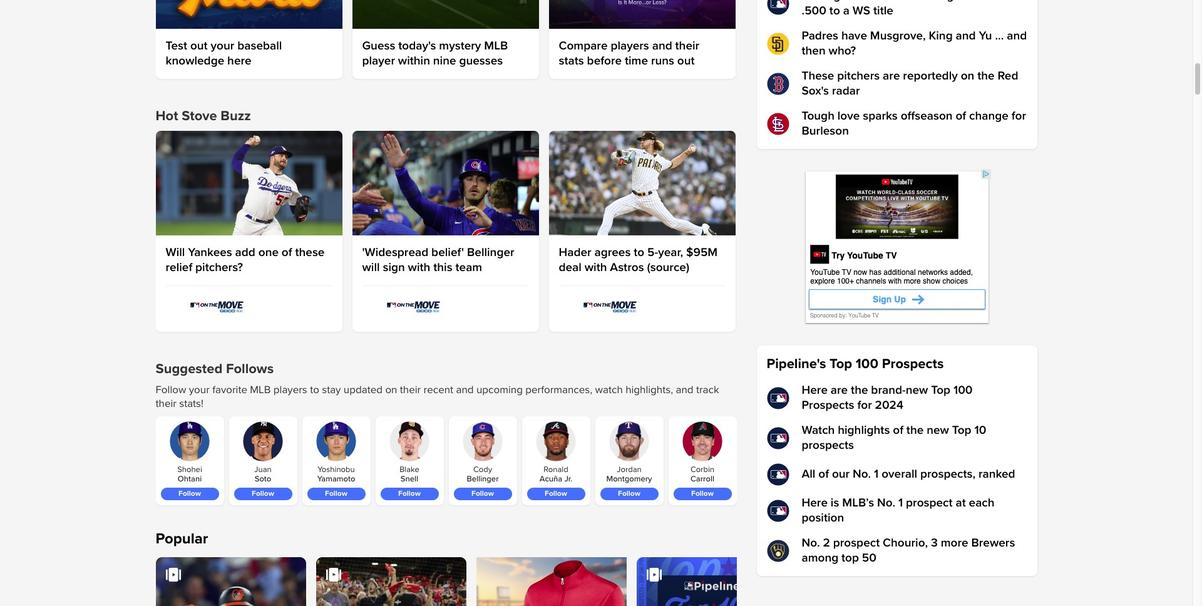 Task type: vqa. For each thing, say whether or not it's contained in the screenshot.
the bottom American
no



Task type: describe. For each thing, give the bounding box(es) containing it.
who?
[[829, 44, 856, 58]]

1 for prospect
[[899, 496, 903, 511]]

new for brand-
[[906, 383, 929, 398]]

your inside test out your baseball knowledge here
[[211, 39, 234, 53]]

teams
[[854, 0, 886, 3]]

no. for our
[[853, 467, 871, 482]]

100 inside here are the brand-new top 100 prospects for 2024
[[954, 383, 973, 398]]

popular
[[156, 530, 208, 548]]

more
[[941, 536, 969, 551]]

10
[[975, 423, 987, 438]]

brewers
[[972, 536, 1016, 551]]

yankees
[[188, 246, 232, 260]]

title
[[874, 4, 894, 18]]

the inside here are the brand-new top 100 prospects for 2024
[[851, 383, 869, 398]]

tough love sparks offseason of change for burleson
[[802, 109, 1027, 138]]

no. 2 prospect chourio, 3 more brewers among top 50
[[802, 536, 1016, 566]]

blake
[[400, 465, 420, 475]]

yoshinobu yamamoto
[[317, 465, 355, 484]]

2 vertical spatial their
[[156, 397, 177, 410]]

burleson
[[802, 124, 849, 138]]

picking 6 teams who could go from under .500 to a ws title link
[[767, 0, 1028, 19]]

watch highlights of the new top 10 prospects
[[802, 423, 987, 453]]

before
[[587, 54, 622, 68]]

0 horizontal spatial 100
[[856, 356, 879, 373]]

yu
[[979, 29, 993, 43]]

today's
[[399, 39, 436, 53]]

here is mlb's no. 1 prospect at each position
[[802, 496, 995, 526]]

within
[[398, 54, 430, 68]]

belief'
[[432, 246, 464, 260]]

overall
[[882, 467, 918, 482]]

prospect inside here is mlb's no. 1 prospect at each position
[[906, 496, 953, 511]]

brand-
[[872, 383, 906, 398]]

and left the 'yu'
[[956, 29, 976, 43]]

acuña
[[540, 474, 563, 484]]

mlb image for all
[[767, 464, 790, 486]]

no. for mlb's
[[878, 496, 896, 511]]

no. inside no. 2 prospect chourio, 3 more brewers among top 50
[[802, 536, 820, 551]]

padres have musgrove, king and yu ... and then who? link
[[767, 29, 1028, 59]]

ranked
[[979, 467, 1016, 482]]

will yankees add one of these relief pitchers? link
[[166, 246, 332, 276]]

relief
[[166, 261, 192, 275]]

on inside these pitchers are reportedly on the red sox's radar
[[961, 69, 975, 83]]

suggested follows follow your favorite mlb players to stay updated on their recent and upcoming performances, watch highlights, and track their stats!
[[156, 361, 719, 410]]

position
[[802, 511, 845, 526]]

this
[[434, 261, 453, 275]]

'widespread belief' bellinger will sign with this team image
[[352, 131, 539, 236]]

go
[[947, 0, 961, 3]]

'widespread belief' bellinger will sign with this team link
[[362, 246, 529, 276]]

track
[[696, 384, 719, 397]]

of inside watch highlights of the new top 10 prospects
[[893, 423, 904, 438]]

is
[[831, 496, 840, 511]]

$95m
[[687, 246, 718, 260]]

sign
[[383, 261, 405, 275]]

1 horizontal spatial prospects
[[882, 356, 944, 373]]

cardinals image
[[767, 113, 790, 135]]

mystery
[[439, 39, 481, 53]]

follow for yoshinobu yamamoto
[[325, 489, 348, 499]]

for inside here are the brand-new top 100 prospects for 2024
[[858, 398, 872, 413]]

follow button for yamamoto
[[307, 488, 366, 501]]

follow for cody bellinger
[[472, 489, 494, 499]]

carroll
[[691, 474, 715, 484]]

follow for corbin carroll
[[692, 489, 714, 499]]

hader agrees to 5-year, $95m deal with astros (source) image
[[549, 131, 736, 236]]

padres have musgrove, king and yu ... and then who?
[[802, 29, 1027, 58]]

king
[[929, 29, 953, 43]]

follow for blake snell
[[398, 489, 421, 499]]

jordan
[[617, 465, 642, 475]]

top
[[842, 551, 859, 566]]

their inside the compare players and their stats before time runs out
[[676, 39, 700, 53]]

shohei ohtani
[[177, 465, 202, 484]]

musgrove,
[[871, 29, 926, 43]]

are inside these pitchers are reportedly on the red sox's radar
[[883, 69, 900, 83]]

a
[[844, 4, 850, 18]]

to inside suggested follows follow your favorite mlb players to stay updated on their recent and upcoming performances, watch highlights, and track their stats!
[[310, 384, 319, 397]]

of inside will yankees add one of these relief pitchers?
[[282, 246, 292, 260]]

follow button for ohtani
[[161, 488, 219, 501]]

team
[[456, 261, 482, 275]]

these
[[295, 246, 325, 260]]

3
[[931, 536, 938, 551]]

will
[[166, 246, 185, 260]]

pitchers?
[[196, 261, 243, 275]]

follow inside suggested follows follow your favorite mlb players to stay updated on their recent and upcoming performances, watch highlights, and track their stats!
[[156, 384, 186, 397]]

follow button for montgomery
[[600, 488, 659, 501]]

of right all
[[819, 467, 829, 482]]

offseason
[[901, 109, 953, 123]]

highlights,
[[626, 384, 673, 397]]

follow button for carroll
[[674, 488, 732, 501]]

ronald
[[544, 465, 569, 475]]

all of our no. 1 overall prospects, ranked link
[[767, 464, 1028, 486]]

players inside suggested follows follow your favorite mlb players to stay updated on their recent and upcoming performances, watch highlights, and track their stats!
[[274, 384, 307, 397]]

mlb inside suggested follows follow your favorite mlb players to stay updated on their recent and upcoming performances, watch highlights, and track their stats!
[[250, 384, 271, 397]]

mlb image for watch
[[767, 427, 790, 450]]

padres image
[[767, 33, 790, 55]]

knowledge
[[166, 54, 224, 68]]

mlb inside guess today's mystery mlb player within nine guesses
[[484, 39, 508, 53]]

bellinger inside 'widespread belief' bellinger will sign with this team
[[467, 246, 515, 260]]

and left track
[[676, 384, 694, 397]]

soto
[[255, 474, 271, 484]]

among
[[802, 551, 839, 566]]

popular button
[[146, 526, 208, 555]]

out inside test out your baseball knowledge here
[[190, 39, 208, 53]]

from
[[964, 0, 989, 3]]

deal
[[559, 261, 582, 275]]

here
[[227, 54, 252, 68]]

watch
[[802, 423, 835, 438]]

test out your baseball knowledge here image
[[156, 0, 342, 29]]

then
[[802, 44, 826, 58]]

stats
[[559, 54, 584, 68]]

with inside 'widespread belief' bellinger will sign with this team
[[408, 261, 431, 275]]

here for here are the brand-new top 100 prospects for 2024
[[802, 383, 828, 398]]

jr.
[[565, 474, 573, 484]]

upcoming
[[477, 384, 523, 397]]

each
[[969, 496, 995, 511]]

2
[[823, 536, 830, 551]]

advertisement element for will yankees add one of these relief pitchers?
[[186, 296, 312, 317]]

prospects
[[802, 438, 854, 453]]

highlights
[[838, 423, 890, 438]]

advertisement element for 'widespread belief' bellinger will sign with this team
[[383, 296, 508, 317]]



Task type: locate. For each thing, give the bounding box(es) containing it.
at
[[956, 496, 966, 511]]

3 mlb image from the top
[[767, 427, 790, 450]]

mlb image inside watch highlights of the new top 10 prospects link
[[767, 427, 790, 450]]

your up stats! on the bottom of page
[[189, 384, 210, 397]]

add
[[235, 246, 255, 260]]

yamamoto
[[317, 474, 355, 484]]

out
[[190, 39, 208, 53], [678, 54, 695, 68]]

prospects up 'watch'
[[802, 398, 855, 413]]

1 horizontal spatial the
[[907, 423, 924, 438]]

mlb down follows
[[250, 384, 271, 397]]

guesses
[[459, 54, 503, 68]]

follow down montgomery
[[618, 489, 641, 499]]

pipeline's
[[767, 356, 827, 373]]

1 horizontal spatial players
[[611, 39, 649, 53]]

follow for jordan montgomery
[[618, 489, 641, 499]]

the
[[978, 69, 995, 83], [851, 383, 869, 398], [907, 423, 924, 438]]

of
[[956, 109, 967, 123], [282, 246, 292, 260], [893, 423, 904, 438], [819, 467, 829, 482]]

snell
[[401, 474, 419, 484]]

follow down acuña
[[545, 489, 567, 499]]

to left 5-
[[634, 246, 645, 260]]

1 vertical spatial new
[[927, 423, 950, 438]]

.500
[[802, 4, 827, 18]]

to left 'stay'
[[310, 384, 319, 397]]

1 vertical spatial for
[[858, 398, 872, 413]]

3 follow button from the left
[[307, 488, 366, 501]]

stay
[[322, 384, 341, 397]]

player
[[362, 54, 395, 68]]

1 vertical spatial out
[[678, 54, 695, 68]]

2 vertical spatial no.
[[802, 536, 820, 551]]

one
[[259, 246, 279, 260]]

1 horizontal spatial 100
[[954, 383, 973, 398]]

0 vertical spatial their
[[676, 39, 700, 53]]

ws
[[853, 4, 871, 18]]

1 horizontal spatial on
[[961, 69, 975, 83]]

new up watch highlights of the new top 10 prospects link
[[906, 383, 929, 398]]

here inside here are the brand-new top 100 prospects for 2024
[[802, 383, 828, 398]]

performances,
[[526, 384, 593, 397]]

1 vertical spatial top
[[932, 383, 951, 398]]

1 down all of our no. 1 overall prospects, ranked link
[[899, 496, 903, 511]]

of down 2024
[[893, 423, 904, 438]]

1 for overall
[[874, 467, 879, 482]]

red
[[998, 69, 1019, 83]]

are down the pipeline's top 100 prospects
[[831, 383, 848, 398]]

0 vertical spatial bellinger
[[467, 246, 515, 260]]

ohtani
[[178, 474, 202, 484]]

follow button down soto
[[234, 488, 292, 501]]

these pitchers are reportedly on the red sox's radar
[[802, 69, 1019, 98]]

players inside the compare players and their stats before time runs out
[[611, 39, 649, 53]]

pitchers
[[838, 69, 880, 83]]

0 horizontal spatial top
[[830, 356, 853, 373]]

0 horizontal spatial players
[[274, 384, 307, 397]]

0 vertical spatial prospects
[[882, 356, 944, 373]]

follow for shohei ohtani
[[179, 489, 201, 499]]

follow for juan soto
[[252, 489, 274, 499]]

guess today's mystery mlb player within nine guesses
[[362, 39, 508, 68]]

0 vertical spatial on
[[961, 69, 975, 83]]

follow button down montgomery
[[600, 488, 659, 501]]

prospects,
[[921, 467, 976, 482]]

the left red
[[978, 69, 995, 83]]

have
[[842, 29, 868, 43]]

follow button down carroll
[[674, 488, 732, 501]]

juan soto
[[255, 465, 272, 484]]

shohei
[[177, 465, 202, 475]]

to left a
[[830, 4, 840, 18]]

1 vertical spatial 100
[[954, 383, 973, 398]]

nine
[[433, 54, 456, 68]]

are inside here are the brand-new top 100 prospects for 2024
[[831, 383, 848, 398]]

on right reportedly on the right top of the page
[[961, 69, 975, 83]]

here are the brand-new top 100 prospects for 2024 link
[[767, 383, 1028, 413]]

the down the here are the brand-new top 100 prospects for 2024 link
[[907, 423, 924, 438]]

0 horizontal spatial with
[[408, 261, 431, 275]]

follow button for acuña
[[527, 488, 585, 501]]

1 follow button from the left
[[161, 488, 219, 501]]

prospects up 'brand-'
[[882, 356, 944, 373]]

0 vertical spatial mlb
[[484, 39, 508, 53]]

with inside the hader agrees to 5-year, $95m deal with astros (source)
[[585, 261, 607, 275]]

follow button down 'snell' at the left bottom of page
[[381, 488, 439, 501]]

advertisement element
[[803, 169, 991, 326], [186, 296, 312, 317], [383, 296, 508, 317], [580, 296, 705, 317], [476, 558, 627, 606]]

test out your baseball knowledge here
[[166, 39, 282, 68]]

1 horizontal spatial are
[[883, 69, 900, 83]]

top for brand-
[[932, 383, 951, 398]]

2 vertical spatial the
[[907, 423, 924, 438]]

players up time
[[611, 39, 649, 53]]

for
[[1012, 109, 1027, 123], [858, 398, 872, 413]]

here is mlb's no. 1 prospect at each position link
[[767, 496, 1028, 526]]

to inside the hader agrees to 5-year, $95m deal with astros (source)
[[634, 246, 645, 260]]

no. left 2
[[802, 536, 820, 551]]

1 vertical spatial to
[[634, 246, 645, 260]]

1 vertical spatial are
[[831, 383, 848, 398]]

6 follow button from the left
[[527, 488, 585, 501]]

reportedly
[[903, 69, 958, 83]]

mlb up "guesses"
[[484, 39, 508, 53]]

1 vertical spatial mlb
[[250, 384, 271, 397]]

0 horizontal spatial prospects
[[802, 398, 855, 413]]

follow for ronald acuña jr.
[[545, 489, 567, 499]]

top
[[830, 356, 853, 373], [932, 383, 951, 398], [953, 423, 972, 438]]

the inside watch highlights of the new top 10 prospects
[[907, 423, 924, 438]]

2 horizontal spatial the
[[978, 69, 995, 83]]

mlb image left all
[[767, 464, 790, 486]]

1 vertical spatial on
[[385, 384, 397, 397]]

follow button for bellinger
[[454, 488, 512, 501]]

blake snell
[[400, 465, 420, 484]]

0 horizontal spatial your
[[189, 384, 210, 397]]

on inside suggested follows follow your favorite mlb players to stay updated on their recent and upcoming performances, watch highlights, and track their stats!
[[385, 384, 397, 397]]

test out your baseball knowledge here link
[[166, 39, 332, 69]]

5-
[[648, 246, 658, 260]]

top right pipeline's
[[830, 356, 853, 373]]

0 horizontal spatial 1
[[874, 467, 879, 482]]

2 mlb image from the top
[[767, 387, 790, 410]]

no. inside here is mlb's no. 1 prospect at each position
[[878, 496, 896, 511]]

1 vertical spatial no.
[[878, 496, 896, 511]]

no. right our
[[853, 467, 871, 482]]

2 with from the left
[[585, 261, 607, 275]]

mlb image for here
[[767, 387, 790, 410]]

0 horizontal spatial for
[[858, 398, 872, 413]]

2 horizontal spatial their
[[676, 39, 700, 53]]

7 follow button from the left
[[600, 488, 659, 501]]

2 horizontal spatial to
[[830, 4, 840, 18]]

1 horizontal spatial prospect
[[906, 496, 953, 511]]

here
[[802, 383, 828, 398], [802, 496, 828, 511]]

and right the "..." in the right top of the page
[[1007, 29, 1027, 43]]

top for the
[[953, 423, 972, 438]]

0 horizontal spatial to
[[310, 384, 319, 397]]

0 vertical spatial here
[[802, 383, 828, 398]]

follow button for snell
[[381, 488, 439, 501]]

recent
[[424, 384, 454, 397]]

1 horizontal spatial mlb
[[484, 39, 508, 53]]

0 horizontal spatial prospect
[[834, 536, 880, 551]]

of inside tough love sparks offseason of change for burleson
[[956, 109, 967, 123]]

8 follow button from the left
[[674, 488, 732, 501]]

here up the position at the bottom
[[802, 496, 828, 511]]

mlb image
[[767, 500, 790, 522]]

prospect left at
[[906, 496, 953, 511]]

follow button down ohtani
[[161, 488, 219, 501]]

1 horizontal spatial no.
[[853, 467, 871, 482]]

1 horizontal spatial with
[[585, 261, 607, 275]]

4 follow button from the left
[[381, 488, 439, 501]]

(source)
[[647, 261, 690, 275]]

1 horizontal spatial 1
[[899, 496, 903, 511]]

their down compare players and their stats before time runs out image
[[676, 39, 700, 53]]

2 follow button from the left
[[234, 488, 292, 501]]

1
[[874, 467, 879, 482], [899, 496, 903, 511]]

1 with from the left
[[408, 261, 431, 275]]

all
[[802, 467, 816, 482]]

0 vertical spatial out
[[190, 39, 208, 53]]

2 vertical spatial top
[[953, 423, 972, 438]]

0 vertical spatial 1
[[874, 467, 879, 482]]

hot stove buzz
[[156, 108, 251, 124]]

here inside here is mlb's no. 1 prospect at each position
[[802, 496, 828, 511]]

chourio,
[[883, 536, 928, 551]]

here are the brand-new top 100 prospects for 2024
[[802, 383, 973, 413]]

advertisement element for hader agrees to 5-year, $95m deal with astros (source)
[[580, 296, 705, 317]]

will
[[362, 261, 380, 275]]

mlb image
[[767, 0, 790, 15], [767, 387, 790, 410], [767, 427, 790, 450], [767, 464, 790, 486]]

follow down carroll
[[692, 489, 714, 499]]

red sox image
[[767, 73, 790, 95]]

1 horizontal spatial your
[[211, 39, 234, 53]]

1 left overall
[[874, 467, 879, 482]]

brewers image
[[767, 540, 790, 563]]

out up knowledge
[[190, 39, 208, 53]]

follow button down cody bellinger
[[454, 488, 512, 501]]

1 vertical spatial bellinger
[[467, 474, 499, 484]]

all of our no. 1 overall prospects, ranked
[[802, 467, 1016, 482]]

1 horizontal spatial out
[[678, 54, 695, 68]]

change
[[970, 109, 1009, 123]]

top left the 10
[[953, 423, 972, 438]]

could
[[915, 0, 944, 3]]

4 mlb image from the top
[[767, 464, 790, 486]]

mlb image inside the here are the brand-new top 100 prospects for 2024 link
[[767, 387, 790, 410]]

prospect inside no. 2 prospect chourio, 3 more brewers among top 50
[[834, 536, 880, 551]]

2 horizontal spatial top
[[953, 423, 972, 438]]

0 vertical spatial to
[[830, 4, 840, 18]]

players left 'stay'
[[274, 384, 307, 397]]

mlb image down pipeline's
[[767, 387, 790, 410]]

'widespread
[[362, 246, 429, 260]]

mlb image left '.500'
[[767, 0, 790, 15]]

the inside these pitchers are reportedly on the red sox's radar
[[978, 69, 995, 83]]

0 horizontal spatial on
[[385, 384, 397, 397]]

of right one
[[282, 246, 292, 260]]

1 vertical spatial their
[[400, 384, 421, 397]]

who
[[890, 0, 912, 3]]

with left this
[[408, 261, 431, 275]]

new for the
[[927, 423, 950, 438]]

picking
[[802, 0, 841, 3]]

and up the runs
[[653, 39, 673, 53]]

1 mlb image from the top
[[767, 0, 790, 15]]

out right the runs
[[678, 54, 695, 68]]

to
[[830, 4, 840, 18], [634, 246, 645, 260], [310, 384, 319, 397]]

follow button down acuña
[[527, 488, 585, 501]]

to inside picking 6 teams who could go from under .500 to a ws title
[[830, 4, 840, 18]]

1 vertical spatial the
[[851, 383, 869, 398]]

no. right mlb's
[[878, 496, 896, 511]]

top right 'brand-'
[[932, 383, 951, 398]]

their left 'recent'
[[400, 384, 421, 397]]

0 vertical spatial the
[[978, 69, 995, 83]]

100
[[856, 356, 879, 373], [954, 383, 973, 398]]

sox's
[[802, 84, 829, 98]]

0 horizontal spatial their
[[156, 397, 177, 410]]

0 vertical spatial no.
[[853, 467, 871, 482]]

for right change on the right of page
[[1012, 109, 1027, 123]]

1 here from the top
[[802, 383, 828, 398]]

guess today's mystery mlb player within nine guesses image
[[352, 0, 539, 29]]

1 horizontal spatial to
[[634, 246, 645, 260]]

0 vertical spatial 100
[[856, 356, 879, 373]]

mlb image inside picking 6 teams who could go from under .500 to a ws title link
[[767, 0, 790, 15]]

and inside the compare players and their stats before time runs out
[[653, 39, 673, 53]]

follow down soto
[[252, 489, 274, 499]]

1 horizontal spatial top
[[932, 383, 951, 398]]

1 vertical spatial your
[[189, 384, 210, 397]]

2 here from the top
[[802, 496, 828, 511]]

here down pipeline's
[[802, 383, 828, 398]]

follow up stats! on the bottom of page
[[156, 384, 186, 397]]

1 vertical spatial prospect
[[834, 536, 880, 551]]

2 horizontal spatial no.
[[878, 496, 896, 511]]

of left change on the right of page
[[956, 109, 967, 123]]

test
[[166, 39, 187, 53]]

your inside suggested follows follow your favorite mlb players to stay updated on their recent and upcoming performances, watch highlights, and track their stats!
[[189, 384, 210, 397]]

1 horizontal spatial their
[[400, 384, 421, 397]]

0 vertical spatial players
[[611, 39, 649, 53]]

for left 2024
[[858, 398, 872, 413]]

5 follow button from the left
[[454, 488, 512, 501]]

new inside here are the brand-new top 100 prospects for 2024
[[906, 383, 929, 398]]

0 vertical spatial new
[[906, 383, 929, 398]]

baseball
[[238, 39, 282, 53]]

0 vertical spatial are
[[883, 69, 900, 83]]

updated
[[344, 384, 383, 397]]

love
[[838, 109, 860, 123]]

no. 2 prospect chourio, 3 more brewers among top 50 link
[[767, 536, 1028, 566]]

0 horizontal spatial mlb
[[250, 384, 271, 397]]

0 horizontal spatial the
[[851, 383, 869, 398]]

prospect up the top
[[834, 536, 880, 551]]

2 vertical spatial to
[[310, 384, 319, 397]]

follow button for soto
[[234, 488, 292, 501]]

montgomery
[[607, 474, 652, 484]]

watch highlights of the new top 10 prospects link
[[767, 423, 1028, 454]]

hader agrees to 5-year, $95m deal with astros (source) link
[[559, 246, 726, 276]]

prospects inside here are the brand-new top 100 prospects for 2024
[[802, 398, 855, 413]]

and right 'recent'
[[456, 384, 474, 397]]

1 vertical spatial here
[[802, 496, 828, 511]]

0 horizontal spatial out
[[190, 39, 208, 53]]

follow button down yamamoto
[[307, 488, 366, 501]]

your up here
[[211, 39, 234, 53]]

1 vertical spatial players
[[274, 384, 307, 397]]

0 horizontal spatial are
[[831, 383, 848, 398]]

0 vertical spatial prospect
[[906, 496, 953, 511]]

out inside the compare players and their stats before time runs out
[[678, 54, 695, 68]]

are down padres have musgrove, king and yu ... and then who? link
[[883, 69, 900, 83]]

and
[[956, 29, 976, 43], [1007, 29, 1027, 43], [653, 39, 673, 53], [456, 384, 474, 397], [676, 384, 694, 397]]

hader
[[559, 246, 592, 260]]

new left the 10
[[927, 423, 950, 438]]

1 horizontal spatial for
[[1012, 109, 1027, 123]]

0 vertical spatial for
[[1012, 109, 1027, 123]]

guess
[[362, 39, 396, 53]]

1 inside all of our no. 1 overall prospects, ranked link
[[874, 467, 879, 482]]

corbin
[[691, 465, 715, 475]]

top inside watch highlights of the new top 10 prospects
[[953, 423, 972, 438]]

mlb image left 'watch'
[[767, 427, 790, 450]]

follow down cody bellinger
[[472, 489, 494, 499]]

compare players and their stats before time runs out link
[[559, 39, 726, 69]]

cody bellinger
[[467, 465, 499, 484]]

compare players and their stats before time runs out image
[[549, 0, 736, 29]]

new inside watch highlights of the new top 10 prospects
[[927, 423, 950, 438]]

top inside here are the brand-new top 100 prospects for 2024
[[932, 383, 951, 398]]

6
[[844, 0, 851, 3]]

the down the pipeline's top 100 prospects
[[851, 383, 869, 398]]

mlb image for picking
[[767, 0, 790, 15]]

1 vertical spatial 1
[[899, 496, 903, 511]]

your
[[211, 39, 234, 53], [189, 384, 210, 397]]

50
[[862, 551, 877, 566]]

buzz
[[221, 108, 251, 124]]

1 vertical spatial prospects
[[802, 398, 855, 413]]

will yankees add one of these relief pitchers? image
[[156, 131, 342, 236]]

follow down ohtani
[[179, 489, 201, 499]]

with down agrees
[[585, 261, 607, 275]]

2024
[[875, 398, 904, 413]]

their left stats! on the bottom of page
[[156, 397, 177, 410]]

here for here is mlb's no. 1 prospect at each position
[[802, 496, 828, 511]]

0 vertical spatial top
[[830, 356, 853, 373]]

agrees
[[595, 246, 631, 260]]

0 horizontal spatial no.
[[802, 536, 820, 551]]

hot
[[156, 108, 178, 124]]

follow down yamamoto
[[325, 489, 348, 499]]

1 inside here is mlb's no. 1 prospect at each position
[[899, 496, 903, 511]]

follow down 'snell' at the left bottom of page
[[398, 489, 421, 499]]

0 vertical spatial your
[[211, 39, 234, 53]]

on right 'updated'
[[385, 384, 397, 397]]

for inside tough love sparks offseason of change for burleson
[[1012, 109, 1027, 123]]



